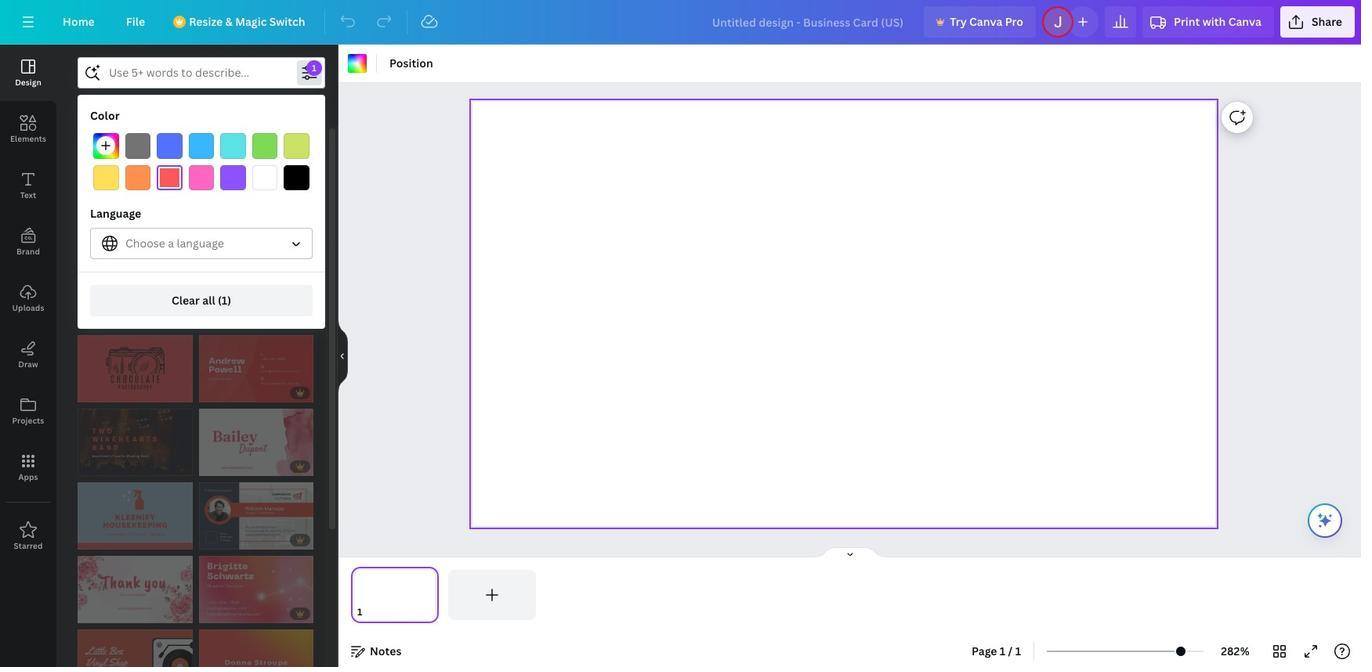 Task type: vqa. For each thing, say whether or not it's contained in the screenshot.
the bottommost Provation
no



Task type: locate. For each thing, give the bounding box(es) containing it.
Coral red button
[[157, 165, 182, 191]]

home link
[[50, 6, 107, 38]]

black image
[[284, 165, 310, 191]]

coral red image
[[157, 165, 182, 191]]

notes
[[370, 644, 402, 659]]

canva right try
[[970, 14, 1003, 29]]

uploads
[[12, 303, 44, 314]]

try
[[950, 14, 967, 29]]

1 horizontal spatial business
[[185, 146, 232, 161]]

with
[[1203, 14, 1226, 29]]

business card button
[[78, 139, 169, 170]]

print with canva button
[[1143, 6, 1274, 38]]

notes button
[[345, 640, 408, 665]]

Grass green button
[[252, 133, 278, 159]]

canva right with
[[1229, 14, 1262, 29]]

#737373 image
[[125, 133, 151, 159]]

Lime button
[[284, 133, 310, 159]]

Use 5+ words to describe... search field
[[109, 58, 294, 88]]

grass green image
[[252, 133, 278, 159], [252, 133, 278, 159]]

1
[[1000, 644, 1006, 659], [1016, 644, 1021, 659]]

try canva pro button
[[924, 6, 1036, 38]]

white image
[[252, 165, 278, 191]]

magic
[[235, 14, 267, 29]]

templates button
[[78, 95, 213, 125]]

resize & magic switch
[[189, 14, 305, 29]]

page 1 / 1
[[972, 644, 1021, 659]]

royal blue image
[[157, 133, 182, 159]]

elements
[[10, 133, 46, 144]]

business cards button
[[176, 139, 273, 170]]

Purple button
[[220, 165, 246, 191]]

housekeeper business card in light blue red simple style group
[[78, 483, 192, 550]]

canva assistant image
[[1316, 512, 1335, 531]]

file
[[126, 14, 145, 29]]

1 horizontal spatial canva
[[1229, 14, 1262, 29]]

2 canva from the left
[[1229, 14, 1262, 29]]

design button
[[0, 45, 56, 101]]

art painter watercolor business card group
[[199, 409, 314, 477]]

yellow image
[[93, 165, 119, 191], [93, 165, 119, 191]]

side panel tab list
[[0, 45, 56, 565]]

1 right /
[[1016, 644, 1021, 659]]

position
[[390, 56, 433, 71]]

black image
[[284, 165, 310, 191]]

red and yellow typography bright makeup artist business card. image
[[78, 263, 194, 329]]

try canva pro
[[950, 14, 1024, 29]]

Yellow button
[[93, 165, 119, 191]]

Language button
[[90, 228, 313, 260]]

hide pages image
[[812, 547, 888, 560]]

1 canva from the left
[[970, 14, 1003, 29]]

Royal blue button
[[157, 133, 182, 159]]

coral red image
[[157, 165, 182, 191]]

brand
[[16, 246, 40, 257]]

resize & magic switch button
[[164, 6, 318, 38]]

color
[[90, 108, 120, 123]]

orange image
[[125, 165, 151, 191], [125, 165, 151, 191]]

hide image
[[338, 319, 348, 394]]

Pink button
[[189, 165, 214, 191]]

0 horizontal spatial business
[[87, 146, 134, 161]]

business cards
[[185, 146, 264, 161]]

1 business from the left
[[87, 146, 134, 161]]

business inside button
[[185, 146, 232, 161]]

business inside button
[[87, 146, 134, 161]]

pink and white dreamy graphic designer business card group
[[199, 557, 314, 624]]

2 business from the left
[[185, 146, 232, 161]]

canva inside button
[[970, 14, 1003, 29]]

main menu bar
[[0, 0, 1362, 45]]

canva
[[970, 14, 1003, 29], [1229, 14, 1262, 29]]

White button
[[252, 165, 278, 191]]

page 1 image
[[351, 571, 439, 621]]

#ffffff image
[[348, 54, 367, 73]]

pink image
[[189, 165, 214, 191], [189, 165, 214, 191]]

business
[[87, 146, 134, 161], [185, 146, 232, 161]]

color option group
[[90, 130, 313, 194]]

add a new color image
[[93, 133, 119, 159]]

turquoise blue image
[[220, 133, 246, 159]]

draw button
[[0, 327, 56, 383]]

choose a language
[[125, 236, 224, 251]]

lime image
[[284, 133, 310, 159], [284, 133, 310, 159]]

a
[[168, 236, 174, 251]]

#737373 image
[[125, 133, 151, 159]]

0 horizontal spatial 1
[[1000, 644, 1006, 659]]

0 horizontal spatial canva
[[970, 14, 1003, 29]]

choose
[[125, 236, 165, 251]]

1 left /
[[1000, 644, 1006, 659]]

1 horizontal spatial 1
[[1016, 644, 1021, 659]]

pro
[[1005, 14, 1024, 29]]

light blue image
[[189, 133, 214, 159]]

&
[[225, 14, 233, 29]]

(1)
[[218, 293, 231, 308]]

card
[[136, 146, 160, 161]]

switch
[[269, 14, 305, 29]]

templates
[[117, 102, 173, 117]]



Task type: describe. For each thing, give the bounding box(es) containing it.
draw
[[18, 359, 38, 370]]

business for business card
[[87, 146, 134, 161]]

Black button
[[284, 165, 310, 191]]

text
[[20, 190, 36, 201]]

all
[[202, 293, 215, 308]]

position button
[[383, 51, 439, 76]]

brand button
[[0, 214, 56, 270]]

elements button
[[0, 101, 56, 158]]

clear
[[172, 293, 200, 308]]

red modern minimalist business card group
[[200, 263, 314, 329]]

uploads button
[[0, 270, 56, 327]]

add a new color image
[[93, 133, 119, 159]]

light blue image
[[189, 133, 214, 159]]

Design title text field
[[700, 6, 918, 38]]

design a business card for pet shops in a fun style group
[[199, 189, 314, 256]]

business card
[[87, 146, 160, 161]]

language
[[177, 236, 224, 251]]

print with canva
[[1174, 14, 1262, 29]]

print
[[1174, 14, 1200, 29]]

projects button
[[0, 383, 56, 440]]

business for business cards
[[185, 146, 232, 161]]

pink
[[289, 146, 311, 161]]

Light blue button
[[189, 133, 214, 159]]

share
[[1312, 14, 1343, 29]]

alternative band business card group
[[78, 409, 192, 477]]

red modern photography (business cards) group
[[78, 335, 192, 403]]

business development business card group
[[199, 483, 314, 550]]

282% button
[[1210, 640, 1261, 665]]

design
[[15, 77, 41, 88]]

language
[[90, 206, 141, 221]]

purple image
[[220, 165, 246, 191]]

pink feminine watercolor business card group
[[78, 189, 192, 256]]

pink flower watercolor thank you business card image
[[78, 557, 192, 624]]

share button
[[1281, 6, 1355, 38]]

canva inside dropdown button
[[1229, 14, 1262, 29]]

page
[[972, 644, 997, 659]]

royal blue image
[[157, 133, 182, 159]]

pink button
[[279, 139, 321, 170]]

clear all (1)
[[172, 293, 231, 308]]

#737373 button
[[125, 133, 151, 159]]

Turquoise blue button
[[220, 133, 246, 159]]

file button
[[113, 6, 158, 38]]

/
[[1008, 644, 1013, 659]]

text button
[[0, 158, 56, 214]]

clear all (1) button
[[90, 285, 313, 317]]

projects
[[12, 415, 44, 426]]

purple image
[[220, 165, 246, 191]]

apps button
[[0, 440, 56, 496]]

starred button
[[0, 509, 56, 565]]

2 1 from the left
[[1016, 644, 1021, 659]]

starred
[[14, 541, 43, 552]]

Orange button
[[125, 165, 151, 191]]

white image
[[252, 165, 278, 191]]

cards
[[235, 146, 264, 161]]

home
[[63, 14, 95, 29]]

resize
[[189, 14, 223, 29]]

282%
[[1221, 644, 1250, 659]]

Page title text field
[[369, 605, 375, 621]]

turquoise blue image
[[220, 133, 246, 159]]

apps
[[18, 472, 38, 483]]

red modern abstract professional company business card group
[[199, 335, 314, 403]]

1 1 from the left
[[1000, 644, 1006, 659]]



